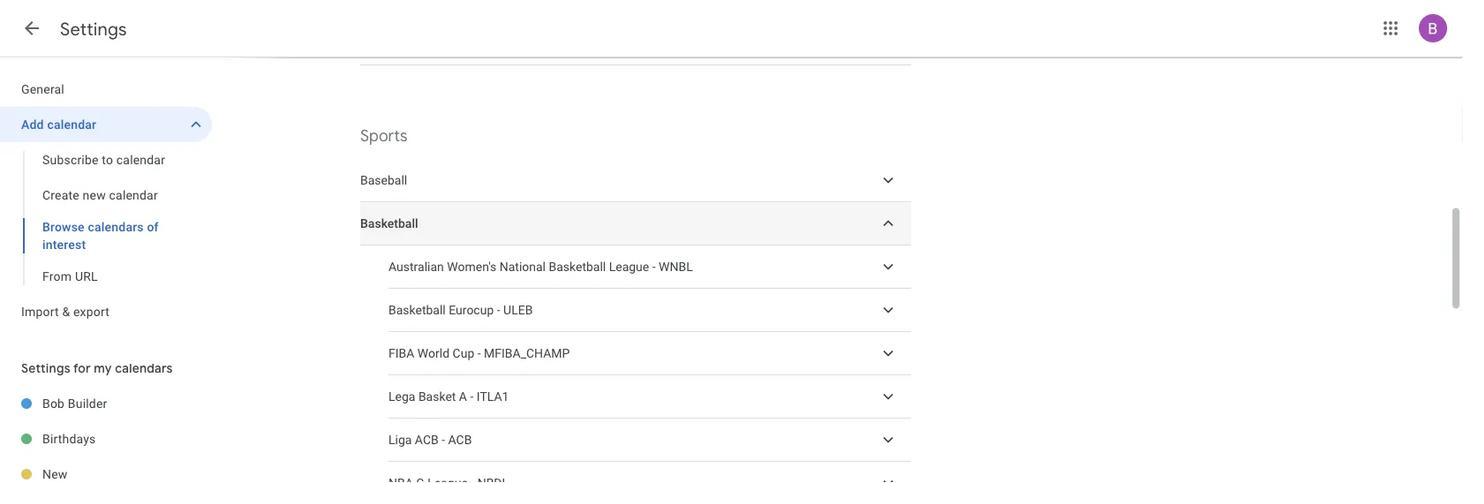Task type: vqa. For each thing, say whether or not it's contained in the screenshot.
SETTINGS related to Settings for my calendars
yes



Task type: describe. For each thing, give the bounding box(es) containing it.
2 acb from the left
[[448, 433, 472, 447]]

settings for my calendars tree
[[0, 386, 212, 483]]

builder
[[68, 396, 107, 411]]

to
[[102, 152, 113, 167]]

new tree item
[[0, 457, 212, 483]]

calendar for create new calendar
[[109, 188, 158, 202]]

calendar for subscribe to calendar
[[116, 152, 165, 167]]

cup
[[453, 346, 475, 361]]

birthdays tree item
[[0, 421, 212, 457]]

basketball eurocup - uleb
[[389, 303, 533, 317]]

create
[[42, 188, 79, 202]]

add calendar
[[21, 117, 96, 132]]

- left uleb
[[497, 303, 501, 317]]

group containing subscribe to calendar
[[0, 142, 212, 294]]

eurocup
[[449, 303, 494, 317]]

liga acb - acb tree item
[[389, 419, 912, 462]]

basketball tree item
[[360, 202, 912, 246]]

general
[[21, 82, 64, 96]]

go back image
[[21, 18, 42, 39]]

settings for settings for my calendars
[[21, 360, 70, 376]]

mfiba_champ
[[484, 346, 570, 361]]

create new calendar
[[42, 188, 158, 202]]

subscribe
[[42, 152, 99, 167]]

world
[[418, 346, 450, 361]]

- right a
[[470, 389, 474, 404]]

browse
[[42, 220, 85, 234]]

fiba world cup - mfiba_champ tree item
[[389, 332, 912, 375]]

browse calendars of interest
[[42, 220, 159, 252]]

fiba
[[389, 346, 415, 361]]

1 vertical spatial basketball
[[549, 259, 606, 274]]

- inside 'tree item'
[[442, 433, 445, 447]]

liga
[[389, 433, 412, 447]]

australian women's national basketball league - wnbl
[[389, 259, 693, 274]]

birthdays
[[42, 432, 96, 446]]

export
[[73, 304, 110, 319]]

lega
[[389, 389, 416, 404]]

bob builder tree item
[[0, 386, 212, 421]]

subscribe to calendar
[[42, 152, 165, 167]]

liga acb - acb
[[389, 433, 472, 447]]

baseball tree item
[[360, 159, 912, 202]]

calendars inside browse calendars of interest
[[88, 220, 144, 234]]

itla1
[[477, 389, 509, 404]]

import
[[21, 304, 59, 319]]

&
[[62, 304, 70, 319]]

bob builder
[[42, 396, 107, 411]]

from url
[[42, 269, 98, 284]]

add
[[21, 117, 44, 132]]



Task type: locate. For each thing, give the bounding box(es) containing it.
- left wnbl
[[653, 259, 656, 274]]

calendar inside tree item
[[47, 117, 96, 132]]

lega basket a - itla1 tree item
[[389, 375, 912, 419]]

tree item
[[389, 462, 912, 483]]

settings up bob
[[21, 360, 70, 376]]

-
[[653, 259, 656, 274], [497, 303, 501, 317], [478, 346, 481, 361], [470, 389, 474, 404], [442, 433, 445, 447]]

2 vertical spatial calendar
[[109, 188, 158, 202]]

national
[[500, 259, 546, 274]]

tree containing general
[[0, 72, 212, 330]]

basketball eurocup - uleb tree item
[[389, 289, 912, 332]]

0 vertical spatial settings
[[60, 18, 127, 40]]

acb right the liga
[[415, 433, 439, 447]]

calendar up the of
[[109, 188, 158, 202]]

2 vertical spatial basketball
[[389, 303, 446, 317]]

basketball left "league"
[[549, 259, 606, 274]]

0 vertical spatial basketball
[[360, 216, 418, 231]]

url
[[75, 269, 98, 284]]

league
[[609, 259, 650, 274]]

0 vertical spatial calendar
[[47, 117, 96, 132]]

baseball
[[360, 173, 407, 187]]

basketball down australian
[[389, 303, 446, 317]]

1 vertical spatial calendars
[[115, 360, 173, 376]]

new
[[83, 188, 106, 202]]

lega basket a - itla1
[[389, 389, 509, 404]]

basketball
[[360, 216, 418, 231], [549, 259, 606, 274], [389, 303, 446, 317]]

acb
[[415, 433, 439, 447], [448, 433, 472, 447]]

calendar
[[47, 117, 96, 132], [116, 152, 165, 167], [109, 188, 158, 202]]

- right the cup
[[478, 346, 481, 361]]

bob
[[42, 396, 65, 411]]

- right the liga
[[442, 433, 445, 447]]

calendars down create new calendar
[[88, 220, 144, 234]]

uleb
[[504, 303, 533, 317]]

basketball for basketball eurocup - uleb
[[389, 303, 446, 317]]

calendar right the to
[[116, 152, 165, 167]]

basketball for basketball
[[360, 216, 418, 231]]

calendar up subscribe
[[47, 117, 96, 132]]

of
[[147, 220, 159, 234]]

1 vertical spatial settings
[[21, 360, 70, 376]]

settings right go back image
[[60, 18, 127, 40]]

settings
[[60, 18, 127, 40], [21, 360, 70, 376]]

women's
[[447, 259, 497, 274]]

for
[[73, 360, 91, 376]]

settings for settings
[[60, 18, 127, 40]]

0 vertical spatial calendars
[[88, 220, 144, 234]]

australian
[[389, 259, 444, 274]]

my
[[94, 360, 112, 376]]

settings for my calendars
[[21, 360, 173, 376]]

import & export
[[21, 304, 110, 319]]

basket
[[419, 389, 456, 404]]

new
[[42, 467, 68, 481]]

basketball down baseball
[[360, 216, 418, 231]]

birthdays link
[[42, 421, 212, 457]]

0 horizontal spatial acb
[[415, 433, 439, 447]]

sports
[[360, 126, 408, 146]]

settings heading
[[60, 18, 127, 40]]

from
[[42, 269, 72, 284]]

acb down a
[[448, 433, 472, 447]]

interest
[[42, 237, 86, 252]]

calendars
[[88, 220, 144, 234], [115, 360, 173, 376]]

1 acb from the left
[[415, 433, 439, 447]]

new link
[[42, 457, 212, 483]]

1 vertical spatial calendar
[[116, 152, 165, 167]]

tree
[[0, 72, 212, 330]]

australian women's national basketball league - wnbl tree item
[[389, 246, 912, 289]]

fiba world cup - mfiba_champ
[[389, 346, 570, 361]]

wnbl
[[659, 259, 693, 274]]

group
[[0, 142, 212, 294]]

add calendar tree item
[[0, 107, 212, 142]]

1 horizontal spatial acb
[[448, 433, 472, 447]]

a
[[459, 389, 467, 404]]

calendars right my
[[115, 360, 173, 376]]



